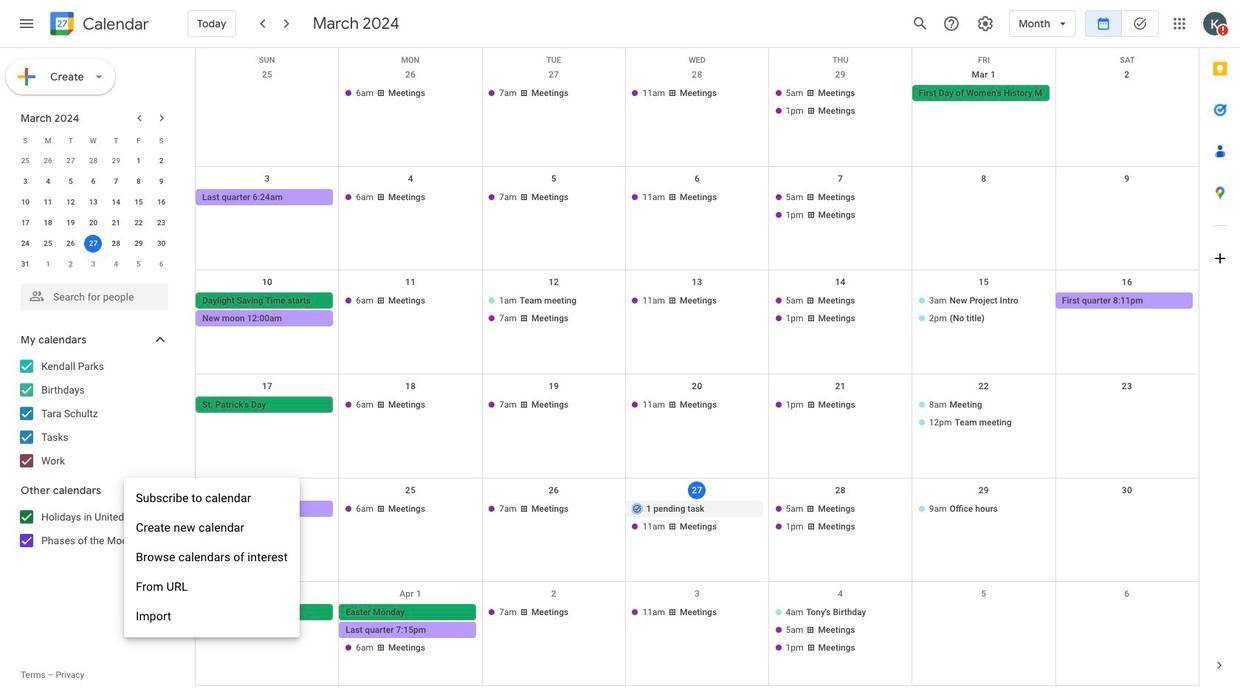 Task type: vqa. For each thing, say whether or not it's contained in the screenshot.
Guests text box
no



Task type: describe. For each thing, give the bounding box(es) containing it.
calendar element
[[47, 9, 149, 41]]

28 element
[[107, 235, 125, 253]]

my calendars list
[[3, 355, 183, 473]]

heading inside calendar element
[[80, 15, 149, 33]]

april 6 element
[[153, 256, 170, 273]]

20 element
[[85, 214, 102, 232]]

april 5 element
[[130, 256, 148, 273]]

add other calendars image
[[129, 482, 143, 497]]

27, today element
[[85, 235, 102, 253]]

february 27 element
[[62, 152, 80, 170]]

march 2024 grid
[[14, 130, 173, 275]]

15 element
[[130, 194, 148, 211]]

12 element
[[62, 194, 80, 211]]

21 element
[[107, 214, 125, 232]]

18 element
[[39, 214, 57, 232]]

26 element
[[62, 235, 80, 253]]

Search for people text field
[[30, 284, 160, 310]]

february 29 element
[[107, 152, 125, 170]]

april 3 element
[[85, 256, 102, 273]]

add calendars. menu
[[124, 478, 300, 637]]

cell inside march 2024 grid
[[82, 233, 105, 254]]

february 25 element
[[17, 152, 34, 170]]



Task type: locate. For each thing, give the bounding box(es) containing it.
8 element
[[130, 173, 148, 191]]

11 element
[[39, 194, 57, 211]]

february 26 element
[[39, 152, 57, 170]]

30 element
[[153, 235, 170, 253]]

1 element
[[130, 152, 148, 170]]

heading
[[80, 15, 149, 33]]

april 4 element
[[107, 256, 125, 273]]

31 element
[[17, 256, 34, 273]]

5 element
[[62, 173, 80, 191]]

9 element
[[153, 173, 170, 191]]

10 element
[[17, 194, 34, 211]]

april 1 element
[[39, 256, 57, 273]]

24 element
[[17, 235, 34, 253]]

main drawer image
[[18, 15, 35, 32]]

14 element
[[107, 194, 125, 211]]

row group
[[14, 151, 173, 275]]

17 element
[[17, 214, 34, 232]]

cell
[[196, 85, 339, 120], [769, 85, 913, 120], [769, 189, 913, 224], [913, 189, 1056, 224], [82, 233, 105, 254], [196, 293, 339, 328], [483, 293, 626, 328], [769, 293, 913, 328], [913, 293, 1056, 328], [913, 397, 1056, 432], [626, 501, 769, 536], [769, 501, 913, 536], [339, 604, 483, 658], [769, 604, 913, 658], [913, 604, 1056, 658]]

april 2 element
[[62, 256, 80, 273]]

2 element
[[153, 152, 170, 170]]

settings menu image
[[977, 15, 995, 32]]

None search field
[[0, 278, 183, 310]]

22 element
[[130, 214, 148, 232]]

grid
[[195, 48, 1199, 686]]

29 element
[[130, 235, 148, 253]]

13 element
[[85, 194, 102, 211]]

4 element
[[39, 173, 57, 191]]

tab list
[[1200, 48, 1241, 645]]

25 element
[[39, 235, 57, 253]]

16 element
[[153, 194, 170, 211]]

row
[[196, 48, 1199, 65], [196, 63, 1199, 167], [14, 130, 173, 151], [14, 151, 173, 171], [196, 167, 1199, 271], [14, 171, 173, 192], [14, 192, 173, 213], [14, 213, 173, 233], [14, 233, 173, 254], [14, 254, 173, 275], [196, 271, 1199, 374], [196, 374, 1199, 478], [196, 478, 1199, 582], [196, 582, 1199, 686]]

6 element
[[85, 173, 102, 191]]

3 element
[[17, 173, 34, 191]]

19 element
[[62, 214, 80, 232]]

february 28 element
[[85, 152, 102, 170]]

other calendars list
[[3, 505, 183, 552]]

7 element
[[107, 173, 125, 191]]

23 element
[[153, 214, 170, 232]]



